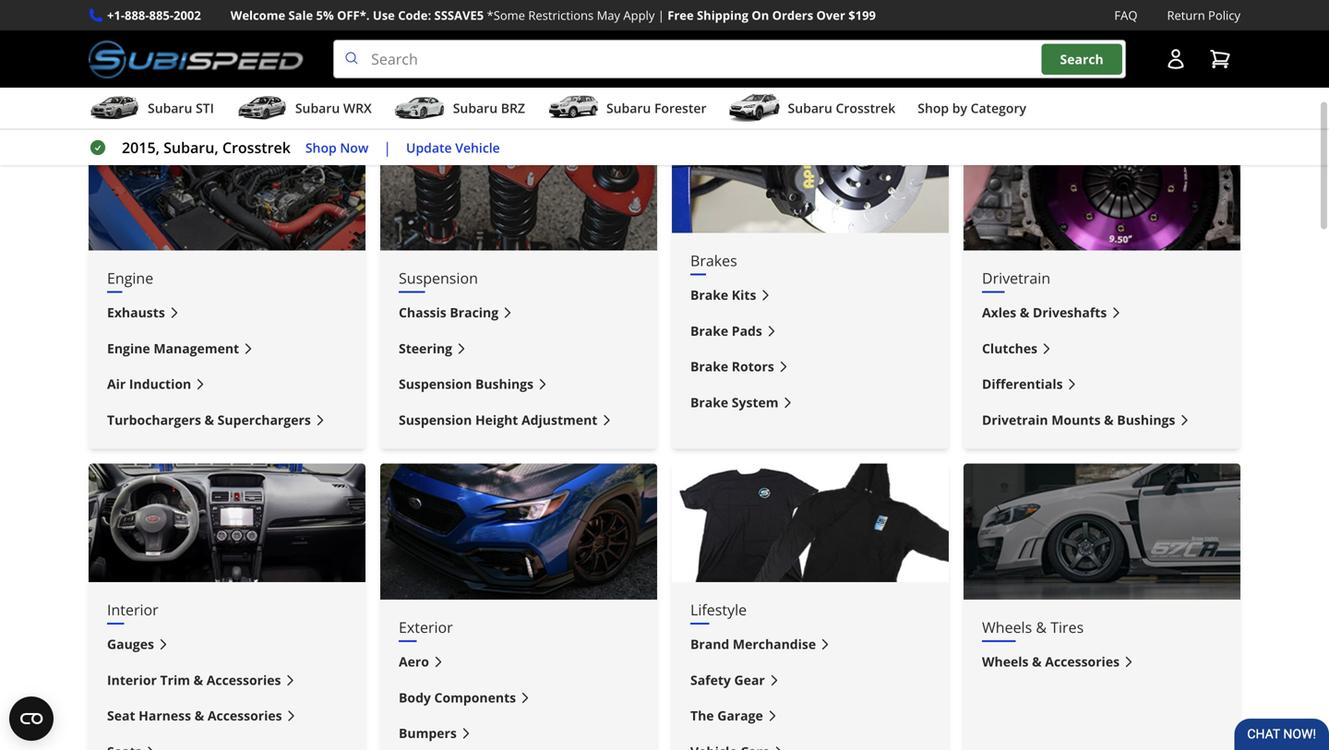 Task type: vqa. For each thing, say whether or not it's contained in the screenshot.
Stock for Cusco Oil Filter - 2015-2022 WRX / STI / 2013+ FR-S / BRZ / 86
no



Task type: describe. For each thing, give the bounding box(es) containing it.
885-
[[149, 7, 174, 24]]

+1-888-885-2002 link
[[107, 6, 201, 25]]

vehicle
[[455, 139, 500, 156]]

exhausts link
[[107, 302, 347, 323]]

a subaru forester thumbnail image image
[[547, 94, 599, 122]]

chassis bracing link
[[399, 302, 639, 323]]

subaru brz button
[[394, 91, 525, 128]]

clutches
[[982, 340, 1038, 357]]

wheels & accessories image
[[964, 464, 1241, 600]]

the garage link
[[690, 706, 930, 727]]

brake kits
[[690, 286, 756, 304]]

subaru for subaru crosstrek
[[788, 99, 832, 117]]

search button
[[1042, 44, 1122, 75]]

air induction
[[107, 375, 191, 393]]

exhausts
[[107, 304, 165, 321]]

suspension bushings
[[399, 375, 534, 393]]

axles & driveshafts
[[982, 304, 1107, 321]]

a subaru brz thumbnail image image
[[394, 94, 446, 122]]

brake system
[[690, 394, 779, 411]]

2 vertical spatial shop
[[305, 139, 337, 156]]

drivetrain for drivetrain
[[982, 268, 1051, 288]]

suspension height adjustment link
[[399, 410, 639, 431]]

engine image
[[89, 115, 366, 251]]

crosstrek inside dropdown button
[[836, 99, 896, 117]]

& down air induction link
[[204, 411, 214, 429]]

1 horizontal spatial shop by category
[[918, 99, 1026, 117]]

interior for interior trim & accessories
[[107, 671, 157, 689]]

brake pads
[[690, 322, 762, 340]]

engine management
[[107, 340, 239, 357]]

bracing
[[450, 304, 499, 321]]

drivetrain for drivetrain mounts & bushings
[[982, 411, 1048, 429]]

& right harness
[[194, 707, 204, 725]]

drivetrain image
[[964, 115, 1241, 251]]

button image
[[1165, 48, 1187, 70]]

$199
[[848, 7, 876, 24]]

subaru wrx button
[[236, 91, 372, 128]]

bumpers
[[399, 725, 457, 742]]

lifestyle
[[690, 600, 747, 620]]

seat
[[107, 707, 135, 725]]

category inside dropdown button
[[971, 99, 1026, 117]]

& right trim
[[193, 671, 203, 689]]

subaru,
[[163, 138, 218, 157]]

now
[[340, 139, 369, 156]]

subaru for subaru wrx
[[295, 99, 340, 117]]

merchandise
[[733, 636, 816, 653]]

driveshafts
[[1033, 304, 1107, 321]]

subaru for subaru sti
[[148, 99, 192, 117]]

gauges link
[[107, 634, 347, 655]]

0 vertical spatial shop
[[89, 63, 143, 93]]

brake pads link
[[690, 321, 930, 342]]

& down "wheels & tires"
[[1032, 653, 1042, 671]]

differentials link
[[982, 374, 1222, 395]]

brakes
[[690, 251, 737, 271]]

engine management link
[[107, 338, 347, 359]]

suspension bushings link
[[399, 374, 639, 395]]

exterior image
[[380, 464, 657, 600]]

a subaru crosstrek thumbnail image image
[[729, 94, 780, 122]]

management
[[154, 340, 239, 357]]

sti
[[196, 99, 214, 117]]

brand merchandise link
[[690, 634, 930, 655]]

subaru crosstrek button
[[729, 91, 896, 128]]

kits
[[732, 286, 756, 304]]

subaru sti
[[148, 99, 214, 117]]

subaru for subaru brz
[[453, 99, 498, 117]]

forester
[[654, 99, 707, 117]]

update vehicle button
[[406, 137, 500, 158]]

pads
[[732, 322, 762, 340]]

a subaru sti thumbnail image image
[[89, 94, 140, 122]]

1 vertical spatial crosstrek
[[222, 138, 291, 157]]

air
[[107, 375, 126, 393]]

off*.
[[337, 7, 370, 24]]

search input field
[[333, 40, 1126, 79]]

on
[[752, 7, 769, 24]]

wrx
[[343, 99, 372, 117]]

subaru for subaru forester
[[606, 99, 651, 117]]

body
[[399, 689, 431, 707]]

5%
[[316, 7, 334, 24]]

by inside dropdown button
[[952, 99, 967, 117]]

induction
[[129, 375, 191, 393]]

brake for brake pads
[[690, 322, 728, 340]]

0 horizontal spatial |
[[383, 138, 391, 157]]

chassis
[[399, 304, 447, 321]]

suspension for suspension height adjustment
[[399, 411, 472, 429]]

brake for brake kits
[[690, 286, 728, 304]]

0 vertical spatial by
[[149, 63, 175, 93]]

subaru forester button
[[547, 91, 707, 128]]

sale
[[288, 7, 313, 24]]

engine for engine
[[107, 268, 153, 288]]

wheels for wheels & tires
[[982, 618, 1032, 638]]

update
[[406, 139, 452, 156]]

faq link
[[1114, 6, 1138, 25]]

subaru wrx
[[295, 99, 372, 117]]

chassis bracing
[[399, 304, 499, 321]]

*some
[[487, 7, 525, 24]]

interior trim & accessories link
[[107, 670, 347, 691]]

interior image
[[89, 464, 366, 583]]

subaru sti button
[[89, 91, 214, 128]]

use
[[373, 7, 395, 24]]

wheels for wheels & accessories
[[982, 653, 1029, 671]]

accessories for seat harness & accessories
[[208, 707, 282, 725]]

garage
[[717, 707, 763, 725]]



Task type: locate. For each thing, give the bounding box(es) containing it.
adjustment
[[522, 411, 598, 429]]

2 vertical spatial suspension
[[399, 411, 472, 429]]

suspension down suspension bushings
[[399, 411, 472, 429]]

body components
[[399, 689, 516, 707]]

subaru
[[148, 99, 192, 117], [295, 99, 340, 117], [453, 99, 498, 117], [606, 99, 651, 117], [788, 99, 832, 117]]

1 wheels from the top
[[982, 618, 1032, 638]]

shop now link
[[305, 137, 369, 158]]

1 interior from the top
[[107, 600, 158, 620]]

return
[[1167, 7, 1205, 24]]

update vehicle
[[406, 139, 500, 156]]

3 suspension from the top
[[399, 411, 472, 429]]

suspension up chassis bracing
[[399, 268, 478, 288]]

system
[[732, 394, 779, 411]]

subispeed logo image
[[89, 40, 304, 79]]

code:
[[398, 7, 431, 24]]

2 subaru from the left
[[295, 99, 340, 117]]

a subaru wrx thumbnail image image
[[236, 94, 288, 122]]

|
[[658, 7, 664, 24], [383, 138, 391, 157]]

1 vertical spatial category
[[971, 99, 1026, 117]]

shop by category
[[89, 63, 280, 93], [918, 99, 1026, 117]]

0 vertical spatial drivetrain
[[982, 268, 1051, 288]]

brake inside brake pads link
[[690, 322, 728, 340]]

components
[[434, 689, 516, 707]]

brake for brake system
[[690, 394, 728, 411]]

accessories down gauges link
[[207, 671, 281, 689]]

1 horizontal spatial crosstrek
[[836, 99, 896, 117]]

may
[[597, 7, 620, 24]]

subaru brz
[[453, 99, 525, 117]]

interior
[[107, 600, 158, 620], [107, 671, 157, 689]]

brakes image
[[672, 115, 949, 233]]

suspension for suspension
[[399, 268, 478, 288]]

free
[[668, 7, 694, 24]]

drivetrain mounts & bushings link
[[982, 410, 1222, 431]]

0 horizontal spatial shop by category
[[89, 63, 280, 93]]

engine for engine management
[[107, 340, 150, 357]]

welcome sale 5% off*. use code: sssave5 *some restrictions may apply | free shipping on orders over $199
[[231, 7, 876, 24]]

category
[[181, 63, 280, 93], [971, 99, 1026, 117]]

2 horizontal spatial shop
[[918, 99, 949, 117]]

1 drivetrain from the top
[[982, 268, 1051, 288]]

wheels down "wheels & tires"
[[982, 653, 1029, 671]]

0 vertical spatial category
[[181, 63, 280, 93]]

suspension image
[[380, 115, 657, 251]]

superchargers
[[218, 411, 311, 429]]

subaru crosstrek
[[788, 99, 896, 117]]

steering link
[[399, 338, 639, 359]]

the
[[690, 707, 714, 725]]

turbochargers & superchargers link
[[107, 410, 347, 431]]

brake rotors link
[[690, 356, 930, 377]]

return policy
[[1167, 7, 1241, 24]]

2 suspension from the top
[[399, 375, 472, 393]]

bumpers link
[[399, 723, 639, 744]]

engine up exhausts
[[107, 268, 153, 288]]

trim
[[160, 671, 190, 689]]

brake
[[690, 286, 728, 304], [690, 322, 728, 340], [690, 358, 728, 375], [690, 394, 728, 411]]

1 vertical spatial shop by category
[[918, 99, 1026, 117]]

restrictions
[[528, 7, 594, 24]]

subaru left forester
[[606, 99, 651, 117]]

air induction link
[[107, 374, 347, 395]]

1 vertical spatial engine
[[107, 340, 150, 357]]

brake inside brake kits link
[[690, 286, 728, 304]]

orders
[[772, 7, 813, 24]]

0 vertical spatial wheels
[[982, 618, 1032, 638]]

0 vertical spatial accessories
[[1045, 653, 1120, 671]]

axles & driveshafts link
[[982, 302, 1222, 323]]

drivetrain mounts & bushings
[[982, 411, 1175, 429]]

1 vertical spatial suspension
[[399, 375, 472, 393]]

suspension for suspension bushings
[[399, 375, 472, 393]]

0 vertical spatial shop by category
[[89, 63, 280, 93]]

subaru left the sti
[[148, 99, 192, 117]]

subaru right a subaru crosstrek thumbnail image
[[788, 99, 832, 117]]

4 brake from the top
[[690, 394, 728, 411]]

0 horizontal spatial category
[[181, 63, 280, 93]]

2 vertical spatial accessories
[[208, 707, 282, 725]]

tires
[[1051, 618, 1084, 638]]

accessories down tires
[[1045, 653, 1120, 671]]

brake inside brake system link
[[690, 394, 728, 411]]

2015, subaru, crosstrek
[[122, 138, 291, 157]]

wheels up wheels & accessories
[[982, 618, 1032, 638]]

shop inside dropdown button
[[918, 99, 949, 117]]

shipping
[[697, 7, 749, 24]]

return policy link
[[1167, 6, 1241, 25]]

shop left now
[[305, 139, 337, 156]]

exterior
[[399, 618, 453, 638]]

& right axles
[[1020, 304, 1030, 321]]

2 wheels from the top
[[982, 653, 1029, 671]]

brz
[[501, 99, 525, 117]]

2015,
[[122, 138, 160, 157]]

5 subaru from the left
[[788, 99, 832, 117]]

shop right subaru crosstrek
[[918, 99, 949, 117]]

subaru forester
[[606, 99, 707, 117]]

0 horizontal spatial shop
[[89, 63, 143, 93]]

engine down exhausts
[[107, 340, 150, 357]]

shop by category button
[[918, 91, 1026, 128]]

suspension
[[399, 268, 478, 288], [399, 375, 472, 393], [399, 411, 472, 429]]

2 drivetrain from the top
[[982, 411, 1048, 429]]

0 horizontal spatial by
[[149, 63, 175, 93]]

gauges
[[107, 636, 154, 653]]

accessories down "interior trim & accessories" link
[[208, 707, 282, 725]]

brand
[[690, 636, 729, 653]]

1 suspension from the top
[[399, 268, 478, 288]]

0 vertical spatial crosstrek
[[836, 99, 896, 117]]

search
[[1060, 50, 1104, 68]]

aero link
[[399, 652, 639, 673]]

1 horizontal spatial bushings
[[1117, 411, 1175, 429]]

interior trim & accessories
[[107, 671, 281, 689]]

safety gear link
[[690, 670, 930, 691]]

body components link
[[399, 688, 639, 709]]

1 engine from the top
[[107, 268, 153, 288]]

wheels & tires
[[982, 618, 1084, 638]]

interior up "gauges"
[[107, 600, 158, 620]]

| left free
[[658, 7, 664, 24]]

aero
[[399, 653, 429, 671]]

gear
[[734, 671, 765, 689]]

interior for interior
[[107, 600, 158, 620]]

3 brake from the top
[[690, 358, 728, 375]]

bushings
[[475, 375, 534, 393], [1117, 411, 1175, 429]]

suspension height adjustment
[[399, 411, 598, 429]]

1 subaru from the left
[[148, 99, 192, 117]]

2 brake from the top
[[690, 322, 728, 340]]

drivetrain up axles
[[982, 268, 1051, 288]]

harness
[[139, 707, 191, 725]]

brake kits link
[[690, 285, 930, 306]]

& left tires
[[1036, 618, 1047, 638]]

bushings up suspension height adjustment
[[475, 375, 534, 393]]

&
[[1020, 304, 1030, 321], [204, 411, 214, 429], [1104, 411, 1114, 429], [1036, 618, 1047, 638], [1032, 653, 1042, 671], [193, 671, 203, 689], [194, 707, 204, 725]]

the garage
[[690, 707, 763, 725]]

brake for brake rotors
[[690, 358, 728, 375]]

+1-888-885-2002
[[107, 7, 201, 24]]

axles
[[982, 304, 1017, 321]]

brake left kits
[[690, 286, 728, 304]]

1 vertical spatial drivetrain
[[982, 411, 1048, 429]]

0 vertical spatial bushings
[[475, 375, 534, 393]]

seat harness & accessories
[[107, 707, 282, 725]]

safety
[[690, 671, 731, 689]]

steering
[[399, 340, 452, 357]]

shop up a subaru sti thumbnail image
[[89, 63, 143, 93]]

brake down the 'brake pads'
[[690, 358, 728, 375]]

brake inside brake rotors link
[[690, 358, 728, 375]]

brake left pads
[[690, 322, 728, 340]]

bushings down the differentials link
[[1117, 411, 1175, 429]]

1 vertical spatial by
[[952, 99, 967, 117]]

subaru left the 'brz'
[[453, 99, 498, 117]]

0 horizontal spatial crosstrek
[[222, 138, 291, 157]]

welcome
[[231, 7, 285, 24]]

rotors
[[732, 358, 774, 375]]

2 interior from the top
[[107, 671, 157, 689]]

1 vertical spatial accessories
[[207, 671, 281, 689]]

3 subaru from the left
[[453, 99, 498, 117]]

suspension down "steering"
[[399, 375, 472, 393]]

1 vertical spatial bushings
[[1117, 411, 1175, 429]]

2 engine from the top
[[107, 340, 150, 357]]

1 vertical spatial interior
[[107, 671, 157, 689]]

0 horizontal spatial bushings
[[475, 375, 534, 393]]

+1-
[[107, 7, 125, 24]]

turbochargers & superchargers
[[107, 411, 311, 429]]

interior down "gauges"
[[107, 671, 157, 689]]

wheels & accessories link
[[982, 652, 1222, 673]]

1 vertical spatial wheels
[[982, 653, 1029, 671]]

over
[[816, 7, 845, 24]]

1 vertical spatial shop
[[918, 99, 949, 117]]

0 vertical spatial suspension
[[399, 268, 478, 288]]

open widget image
[[9, 697, 54, 741]]

1 horizontal spatial shop
[[305, 139, 337, 156]]

1 brake from the top
[[690, 286, 728, 304]]

accessories
[[1045, 653, 1120, 671], [207, 671, 281, 689], [208, 707, 282, 725]]

| right now
[[383, 138, 391, 157]]

accessories for interior trim & accessories
[[207, 671, 281, 689]]

1 horizontal spatial by
[[952, 99, 967, 117]]

wheels & accessories
[[982, 653, 1120, 671]]

0 vertical spatial interior
[[107, 600, 158, 620]]

0 vertical spatial engine
[[107, 268, 153, 288]]

lifestyle image
[[672, 464, 949, 583]]

4 subaru from the left
[[606, 99, 651, 117]]

subaru inside dropdown button
[[148, 99, 192, 117]]

differentials
[[982, 375, 1063, 393]]

drivetrain
[[982, 268, 1051, 288], [982, 411, 1048, 429]]

0 vertical spatial |
[[658, 7, 664, 24]]

brake down brake rotors
[[690, 394, 728, 411]]

drivetrain down the differentials
[[982, 411, 1048, 429]]

subaru left wrx at left
[[295, 99, 340, 117]]

888-
[[125, 7, 149, 24]]

& right the mounts
[[1104, 411, 1114, 429]]

1 horizontal spatial category
[[971, 99, 1026, 117]]

sssave5
[[434, 7, 484, 24]]

1 horizontal spatial |
[[658, 7, 664, 24]]

1 vertical spatial |
[[383, 138, 391, 157]]



